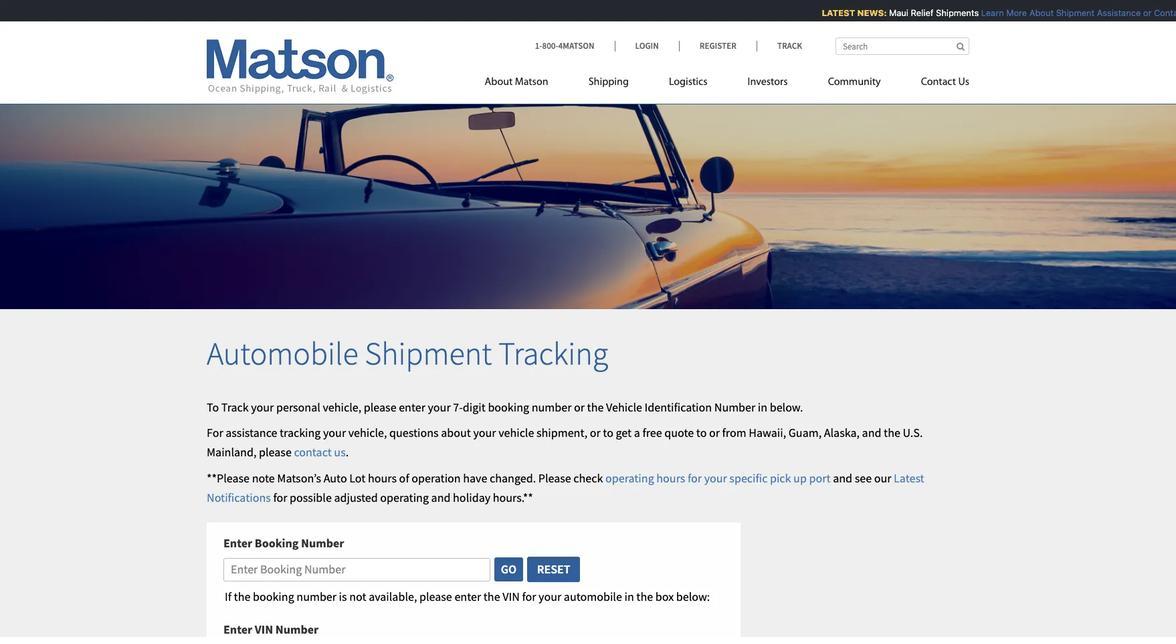 Task type: describe. For each thing, give the bounding box(es) containing it.
login link
[[615, 40, 679, 52]]

contact us link
[[902, 70, 970, 98]]

0 vertical spatial number
[[715, 399, 756, 415]]

about inside top menu navigation
[[485, 77, 513, 88]]

mainland,
[[207, 445, 257, 460]]

hours for adjusted
[[1056, 7, 1079, 18]]

up
[[794, 471, 807, 486]]

latest
[[894, 471, 925, 486]]

our
[[875, 471, 892, 486]]

of
[[399, 471, 409, 486]]

investors link
[[728, 70, 809, 98]]

your right the vin at bottom left
[[539, 589, 562, 605]]

1 horizontal spatial operating
[[606, 471, 655, 486]]

1-800-4matson link
[[535, 40, 615, 52]]

automobile
[[207, 333, 359, 373]]

your down digit
[[474, 425, 496, 441]]

available,
[[369, 589, 417, 605]]

for right the vin at bottom left
[[522, 589, 537, 605]]

note
[[252, 471, 275, 486]]

learn
[[976, 7, 999, 18]]

to
[[207, 399, 219, 415]]

0 vertical spatial booking
[[488, 399, 530, 415]]

the right if
[[234, 589, 251, 605]]

dropping
[[634, 7, 680, 18]]

tracking
[[280, 425, 321, 441]]

from
[[723, 425, 747, 441]]

0 horizontal spatial please
[[539, 471, 572, 486]]

7-
[[453, 399, 463, 415]]

for down note at the left bottom of the page
[[273, 490, 288, 505]]

enter booking number
[[224, 535, 344, 551]]

a
[[635, 425, 641, 441]]

1 horizontal spatial shipment
[[1051, 7, 1090, 18]]

not
[[350, 589, 367, 605]]

have
[[463, 471, 488, 486]]

latest news: maui relief shipments learn more about shipment assistance or contain
[[817, 7, 1177, 18]]

0 vertical spatial about
[[1024, 7, 1049, 18]]

0 horizontal spatial possible
[[290, 490, 332, 505]]

2 vertical spatial operating
[[380, 490, 429, 505]]

up
[[741, 7, 754, 18]]

posted
[[1082, 7, 1110, 18]]

community
[[829, 77, 881, 88]]

automobile
[[564, 589, 623, 605]]

free
[[643, 425, 663, 441]]

your up "us"
[[323, 425, 346, 441]]

notifications
[[207, 490, 271, 505]]

vehicle
[[499, 425, 535, 441]]

800-
[[543, 40, 559, 52]]

contact us
[[922, 77, 970, 88]]

your left 'specific'
[[705, 471, 728, 486]]

more
[[1001, 7, 1022, 18]]

see
[[855, 471, 872, 486]]

"latest
[[1138, 7, 1167, 18]]

learn more about shipment assistance or contain link
[[976, 7, 1177, 18]]

contain
[[1149, 7, 1177, 18]]

matson
[[515, 77, 549, 88]]

2 horizontal spatial operating
[[966, 7, 1005, 18]]

the inside for assistance tracking your vehicle, questions about your vehicle shipment, or to get a free quote to or from hawaii, guam, alaska, and the u.s. mainland, please
[[884, 425, 901, 441]]

1 to from the left
[[603, 425, 614, 441]]

questions
[[390, 425, 439, 441]]

for assistance tracking your vehicle, questions about your vehicle shipment, or to get a free quote to or from hawaii, guam, alaska, and the u.s. mainland, please
[[207, 425, 924, 460]]

top menu navigation
[[485, 70, 970, 98]]

register link
[[679, 40, 757, 52]]

Enter Booking Number text field
[[224, 559, 491, 582]]

no
[[1169, 7, 1177, 18]]

for possible adjusted operating and holiday hours.**
[[271, 490, 533, 505]]

vehicle, for questions
[[349, 425, 387, 441]]

enter
[[224, 535, 253, 551]]

u.s.
[[903, 425, 924, 441]]

.
[[346, 445, 349, 460]]

2 to from the left
[[697, 425, 707, 441]]

1 horizontal spatial please
[[364, 399, 397, 415]]

about
[[441, 425, 471, 441]]

and right learn at the right of the page
[[1007, 7, 1023, 18]]

specific
[[730, 471, 768, 486]]

auto
[[324, 471, 347, 486]]

maui
[[884, 7, 903, 18]]

your left 7-
[[428, 399, 451, 415]]

1 vertical spatial number
[[297, 589, 337, 605]]

0 horizontal spatial booking
[[253, 589, 294, 605]]

below.
[[770, 399, 804, 415]]

contact us .
[[294, 445, 349, 460]]

relief
[[906, 7, 929, 18]]

us
[[334, 445, 346, 460]]

tracking
[[499, 333, 609, 373]]

track link
[[757, 40, 803, 52]]

off/picking
[[682, 7, 739, 18]]

contact us link
[[294, 445, 346, 460]]

or left get
[[590, 425, 601, 441]]

login
[[636, 40, 659, 52]]

vehicle, for please
[[323, 399, 362, 415]]



Task type: locate. For each thing, give the bounding box(es) containing it.
please
[[823, 7, 850, 18], [539, 471, 572, 486]]

latest notifications
[[207, 471, 925, 505]]

please up questions
[[364, 399, 397, 415]]

shipment left assistance
[[1051, 7, 1090, 18]]

about
[[1024, 7, 1049, 18], [485, 77, 513, 88]]

1 vertical spatial adjusted
[[334, 490, 378, 505]]

in left below.
[[758, 399, 768, 415]]

logistics
[[669, 77, 708, 88]]

shipment
[[1051, 7, 1090, 18], [365, 333, 492, 373]]

alaska,
[[825, 425, 860, 441]]

1 vertical spatial in
[[625, 589, 635, 605]]

number
[[532, 399, 572, 415], [297, 589, 337, 605]]

check left maui
[[852, 7, 877, 18]]

please up note at the left bottom of the page
[[259, 445, 292, 460]]

possible up search search box
[[893, 7, 927, 18]]

vin
[[503, 589, 520, 605]]

1 vertical spatial holiday
[[453, 490, 491, 505]]

and
[[1007, 7, 1023, 18], [863, 425, 882, 441], [834, 471, 853, 486], [432, 490, 451, 505]]

operating
[[966, 7, 1005, 18], [606, 471, 655, 486], [380, 490, 429, 505]]

vehicle,
[[323, 399, 362, 415], [349, 425, 387, 441]]

if
[[225, 589, 232, 605]]

1 vertical spatial vehicle,
[[349, 425, 387, 441]]

track down "vehicle"
[[778, 40, 803, 52]]

register
[[700, 40, 737, 52]]

operating hours for your specific pick up port link
[[606, 471, 831, 486]]

number left is
[[297, 589, 337, 605]]

**please note matson's auto lot hours of operation have changed. please check operating hours for your specific pick up port and see our
[[207, 471, 894, 486]]

please inside for assistance tracking your vehicle, questions about your vehicle shipment, or to get a free quote to or from hawaii, guam, alaska, and the u.s. mainland, please
[[259, 445, 292, 460]]

news:
[[852, 7, 882, 18]]

about matson link
[[485, 70, 569, 98]]

hours left of
[[368, 471, 397, 486]]

the left box
[[637, 589, 654, 605]]

number up enter booking number text box
[[301, 535, 344, 551]]

1 horizontal spatial in
[[758, 399, 768, 415]]

0 horizontal spatial shipment
[[365, 333, 492, 373]]

1 horizontal spatial holiday
[[1025, 7, 1054, 18]]

2 horizontal spatial hours
[[1056, 7, 1079, 18]]

None button
[[527, 557, 581, 583], [494, 557, 524, 582], [527, 557, 581, 583], [494, 557, 524, 582]]

1 vertical spatial please
[[539, 471, 572, 486]]

for left 'relief'
[[879, 7, 890, 18]]

1 horizontal spatial track
[[778, 40, 803, 52]]

please down for assistance tracking your vehicle, questions about your vehicle shipment, or to get a free quote to or from hawaii, guam, alaska, and the u.s. mainland, please
[[539, 471, 572, 486]]

0 horizontal spatial in
[[625, 589, 635, 605]]

0 vertical spatial check
[[852, 7, 877, 18]]

please right "available,"
[[420, 589, 452, 605]]

0 vertical spatial adjusted
[[929, 7, 964, 18]]

to left get
[[603, 425, 614, 441]]

1 horizontal spatial please
[[823, 7, 850, 18]]

0 vertical spatial holiday
[[1025, 7, 1054, 18]]

0 horizontal spatial number
[[301, 535, 344, 551]]

shipments
[[931, 7, 974, 18]]

about matson
[[485, 77, 549, 88]]

changed.
[[490, 471, 536, 486]]

search image
[[957, 42, 965, 51]]

contact
[[294, 445, 332, 460]]

1 vertical spatial booking
[[253, 589, 294, 605]]

**please
[[207, 471, 250, 486]]

the left u.s. on the bottom right
[[884, 425, 901, 441]]

below:
[[677, 589, 711, 605]]

1 vertical spatial operating
[[606, 471, 655, 486]]

to right "quote"
[[697, 425, 707, 441]]

pick
[[771, 471, 792, 486]]

1-800-4matson
[[535, 40, 595, 52]]

0 horizontal spatial track
[[221, 399, 249, 415]]

hours down "quote"
[[657, 471, 686, 486]]

1 horizontal spatial hours
[[657, 471, 686, 486]]

0 vertical spatial operating
[[966, 7, 1005, 18]]

hours
[[1056, 7, 1079, 18], [368, 471, 397, 486], [657, 471, 686, 486]]

holiday down have
[[453, 490, 491, 505]]

vehicle
[[783, 7, 821, 18]]

in
[[758, 399, 768, 415], [625, 589, 635, 605]]

to track your personal vehicle, please enter your 7-digit booking number or the vehicle identification number in below.
[[207, 399, 804, 415]]

1 vertical spatial possible
[[290, 490, 332, 505]]

vehicle, right personal
[[323, 399, 362, 415]]

shipping link
[[569, 70, 649, 98]]

hours left posted
[[1056, 7, 1079, 18]]

vehicle, inside for assistance tracking your vehicle, questions about your vehicle shipment, or to get a free quote to or from hawaii, guam, alaska, and the u.s. mainland, please
[[349, 425, 387, 441]]

0 horizontal spatial to
[[603, 425, 614, 441]]

about right more
[[1024, 7, 1049, 18]]

hours.**
[[493, 490, 533, 505]]

2 horizontal spatial please
[[420, 589, 452, 605]]

the left vehicle
[[588, 399, 604, 415]]

1 vertical spatial check
[[574, 471, 603, 486]]

shipment,
[[537, 425, 588, 441]]

automobile shipment tracking
[[207, 333, 609, 373]]

1 vertical spatial enter
[[455, 589, 481, 605]]

check down for assistance tracking your vehicle, questions about your vehicle shipment, or to get a free quote to or from hawaii, guam, alaska, and the u.s. mainland, please
[[574, 471, 603, 486]]

us
[[959, 77, 970, 88]]

0 vertical spatial please
[[364, 399, 397, 415]]

1 horizontal spatial enter
[[455, 589, 481, 605]]

matson's
[[277, 471, 321, 486]]

quote
[[665, 425, 694, 441]]

the left the vin at bottom left
[[484, 589, 501, 605]]

0 vertical spatial please
[[823, 7, 850, 18]]

booking
[[255, 535, 299, 551]]

in left box
[[625, 589, 635, 605]]

0 horizontal spatial hours
[[368, 471, 397, 486]]

contact
[[922, 77, 957, 88]]

shipping
[[589, 77, 629, 88]]

if the booking number is not available, please enter the vin for your automobile in the box below:
[[225, 589, 711, 605]]

1 horizontal spatial to
[[697, 425, 707, 441]]

vehicle, up .
[[349, 425, 387, 441]]

number up from
[[715, 399, 756, 415]]

or up shipment,
[[574, 399, 585, 415]]

latest
[[817, 7, 850, 18]]

blue matson logo with ocean, shipping, truck, rail and logistics written beneath it. image
[[207, 40, 394, 94]]

your
[[756, 7, 781, 18]]

booking right if
[[253, 589, 294, 605]]

and down 'operation'
[[432, 490, 451, 505]]

0 vertical spatial in
[[758, 399, 768, 415]]

for down "quote"
[[688, 471, 702, 486]]

dropping off/picking up your vehicle please check for possible adjusted operating and holiday hours posted under "latest no
[[634, 7, 1177, 18]]

0 horizontal spatial enter
[[399, 399, 426, 415]]

0 horizontal spatial number
[[297, 589, 337, 605]]

investors
[[748, 77, 788, 88]]

0 horizontal spatial please
[[259, 445, 292, 460]]

0 horizontal spatial about
[[485, 77, 513, 88]]

0 vertical spatial enter
[[399, 399, 426, 415]]

holiday right more
[[1025, 7, 1054, 18]]

1 horizontal spatial booking
[[488, 399, 530, 415]]

0 vertical spatial number
[[532, 399, 572, 415]]

1 horizontal spatial check
[[852, 7, 877, 18]]

1 vertical spatial number
[[301, 535, 344, 551]]

please
[[364, 399, 397, 415], [259, 445, 292, 460], [420, 589, 452, 605]]

0 horizontal spatial check
[[574, 471, 603, 486]]

adjusted right 'relief'
[[929, 7, 964, 18]]

for
[[879, 7, 890, 18], [688, 471, 702, 486], [273, 490, 288, 505], [522, 589, 537, 605]]

1 horizontal spatial number
[[715, 399, 756, 415]]

digit
[[463, 399, 486, 415]]

or left from
[[710, 425, 720, 441]]

port
[[810, 471, 831, 486]]

1 horizontal spatial adjusted
[[929, 7, 964, 18]]

box
[[656, 589, 674, 605]]

for
[[207, 425, 223, 441]]

adjusted
[[929, 7, 964, 18], [334, 490, 378, 505]]

your up assistance
[[251, 399, 274, 415]]

adjusted down lot
[[334, 490, 378, 505]]

get
[[616, 425, 632, 441]]

lot
[[350, 471, 366, 486]]

shipment up 7-
[[365, 333, 492, 373]]

and right the alaska,
[[863, 425, 882, 441]]

hours for changed.
[[657, 471, 686, 486]]

and inside for assistance tracking your vehicle, questions about your vehicle shipment, or to get a free quote to or from hawaii, guam, alaska, and the u.s. mainland, please
[[863, 425, 882, 441]]

1 vertical spatial track
[[221, 399, 249, 415]]

enter up questions
[[399, 399, 426, 415]]

0 vertical spatial possible
[[893, 7, 927, 18]]

0 horizontal spatial adjusted
[[334, 490, 378, 505]]

0 vertical spatial vehicle,
[[323, 399, 362, 415]]

1 horizontal spatial about
[[1024, 7, 1049, 18]]

convertible car at beach during sunset. car shipping by matson to hawaii, alaska and guam. image
[[0, 83, 1177, 309]]

assistance
[[1092, 7, 1136, 18]]

1 horizontal spatial number
[[532, 399, 572, 415]]

community link
[[809, 70, 902, 98]]

personal
[[276, 399, 321, 415]]

1-
[[535, 40, 543, 52]]

possible down the matson's
[[290, 490, 332, 505]]

guam,
[[789, 425, 822, 441]]

Search search field
[[836, 37, 970, 55]]

track right to
[[221, 399, 249, 415]]

please left news:
[[823, 7, 850, 18]]

1 vertical spatial please
[[259, 445, 292, 460]]

None search field
[[836, 37, 970, 55]]

1 vertical spatial shipment
[[365, 333, 492, 373]]

enter left the vin at bottom left
[[455, 589, 481, 605]]

assistance
[[226, 425, 277, 441]]

4matson
[[559, 40, 595, 52]]

to
[[603, 425, 614, 441], [697, 425, 707, 441]]

enter
[[399, 399, 426, 415], [455, 589, 481, 605]]

logistics link
[[649, 70, 728, 98]]

or right under
[[1138, 7, 1147, 18]]

booking up vehicle in the left of the page
[[488, 399, 530, 415]]

and left see
[[834, 471, 853, 486]]

1 vertical spatial about
[[485, 77, 513, 88]]

is
[[339, 589, 347, 605]]

identification
[[645, 399, 712, 415]]

1 horizontal spatial possible
[[893, 7, 927, 18]]

2 vertical spatial please
[[420, 589, 452, 605]]

number up shipment,
[[532, 399, 572, 415]]

vehicle
[[607, 399, 643, 415]]

latest notifications link
[[207, 471, 925, 505]]

0 vertical spatial track
[[778, 40, 803, 52]]

about left "matson" at the left top of the page
[[485, 77, 513, 88]]

0 vertical spatial shipment
[[1051, 7, 1090, 18]]

0 horizontal spatial operating
[[380, 490, 429, 505]]

0 horizontal spatial holiday
[[453, 490, 491, 505]]



Task type: vqa. For each thing, say whether or not it's contained in the screenshot.
USER on the bottom
no



